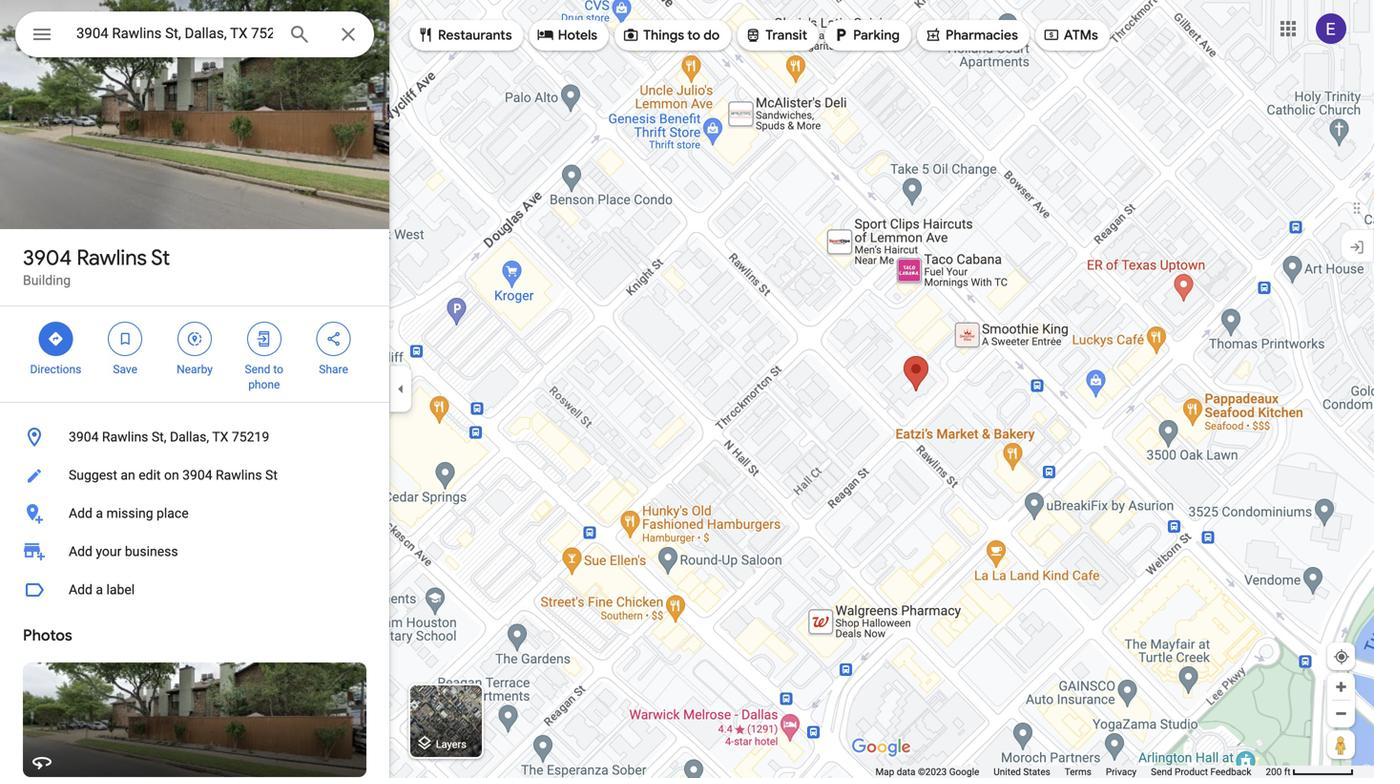 Task type: describe. For each thing, give the bounding box(es) containing it.
parking
[[854, 27, 900, 44]]

your
[[96, 544, 122, 559]]

add for add a missing place
[[69, 506, 93, 521]]

3904 for st
[[23, 244, 72, 271]]

add your business link
[[0, 533, 390, 571]]


[[47, 328, 64, 349]]

phone
[[248, 378, 280, 391]]

200 ft
[[1266, 766, 1291, 778]]

rawlins for st,
[[102, 429, 148, 445]]

2 vertical spatial 3904
[[182, 467, 213, 483]]

send for send to phone
[[245, 363, 271, 376]]

3904 Rawlins St, Dallas, TX 75219 field
[[15, 11, 374, 57]]

terms
[[1065, 766, 1092, 778]]

suggest
[[69, 467, 117, 483]]

zoom in image
[[1335, 680, 1349, 694]]

add your business
[[69, 544, 178, 559]]

product
[[1175, 766, 1209, 778]]

200
[[1266, 766, 1282, 778]]

 restaurants
[[417, 24, 512, 45]]

hotels
[[558, 27, 598, 44]]

atms
[[1064, 27, 1099, 44]]

collapse side panel image
[[390, 379, 411, 400]]

share
[[319, 363, 348, 376]]

missing
[[106, 506, 153, 521]]

rawlins for st
[[77, 244, 147, 271]]

tx
[[212, 429, 229, 445]]

map data ©2023 google
[[876, 766, 980, 778]]

3904 for st,
[[69, 429, 99, 445]]

transit
[[766, 27, 808, 44]]

business
[[125, 544, 178, 559]]

on
[[164, 467, 179, 483]]

send product feedback
[[1152, 766, 1252, 778]]

75219
[[232, 429, 269, 445]]

save
[[113, 363, 137, 376]]

to inside  things to do
[[688, 27, 701, 44]]

pharmacies
[[946, 27, 1019, 44]]


[[925, 24, 942, 45]]

united states
[[994, 766, 1051, 778]]

add a missing place
[[69, 506, 189, 521]]

united
[[994, 766, 1021, 778]]

actions for 3904 rawlins st region
[[0, 306, 390, 402]]

 search field
[[15, 11, 374, 61]]

add a label
[[69, 582, 135, 598]]

add a label button
[[0, 571, 390, 609]]


[[623, 24, 640, 45]]

suggest an edit on 3904 rawlins st button
[[0, 456, 390, 495]]

layers
[[436, 738, 467, 750]]

 things to do
[[623, 24, 720, 45]]

add a missing place button
[[0, 495, 390, 533]]


[[1043, 24, 1061, 45]]

 pharmacies
[[925, 24, 1019, 45]]

a for missing
[[96, 506, 103, 521]]

united states button
[[994, 766, 1051, 778]]

 transit
[[745, 24, 808, 45]]

3904 rawlins st, dallas, tx 75219
[[69, 429, 269, 445]]

google account: eesa khan  
(eesa.khan@adept.ai) image
[[1317, 13, 1347, 44]]

send for send product feedback
[[1152, 766, 1173, 778]]

map
[[876, 766, 895, 778]]



Task type: locate. For each thing, give the bounding box(es) containing it.
edit
[[139, 467, 161, 483]]

None field
[[76, 22, 273, 45]]


[[186, 328, 203, 349]]

 atms
[[1043, 24, 1099, 45]]

3 add from the top
[[69, 582, 93, 598]]

show street view coverage image
[[1328, 730, 1356, 759]]


[[417, 24, 434, 45]]

an
[[121, 467, 135, 483]]

send to phone
[[245, 363, 284, 391]]

0 horizontal spatial st
[[151, 244, 170, 271]]

none field inside 3904 rawlins st, dallas, tx 75219 field
[[76, 22, 273, 45]]

0 horizontal spatial send
[[245, 363, 271, 376]]

send up phone
[[245, 363, 271, 376]]


[[117, 328, 134, 349]]

1 vertical spatial a
[[96, 582, 103, 598]]

1 horizontal spatial send
[[1152, 766, 1173, 778]]

google
[[950, 766, 980, 778]]

0 vertical spatial send
[[245, 363, 271, 376]]

to left do at the right of the page
[[688, 27, 701, 44]]

3904 right on
[[182, 467, 213, 483]]

3904 up building
[[23, 244, 72, 271]]

1 horizontal spatial st
[[265, 467, 278, 483]]

google maps element
[[0, 0, 1375, 778]]

zoom out image
[[1335, 706, 1349, 721]]


[[256, 328, 273, 349]]

 parking
[[833, 24, 900, 45]]

send inside send to phone
[[245, 363, 271, 376]]

0 vertical spatial add
[[69, 506, 93, 521]]

rawlins down 75219
[[216, 467, 262, 483]]

1 a from the top
[[96, 506, 103, 521]]

3904 inside "3904 rawlins st building"
[[23, 244, 72, 271]]

add down suggest
[[69, 506, 93, 521]]

add inside 'button'
[[69, 506, 93, 521]]

0 horizontal spatial to
[[273, 363, 284, 376]]

3904 rawlins st main content
[[0, 0, 390, 778]]

©2023
[[918, 766, 947, 778]]

terms button
[[1065, 766, 1092, 778]]


[[537, 24, 554, 45]]


[[833, 24, 850, 45]]

a left missing
[[96, 506, 103, 521]]

0 vertical spatial st
[[151, 244, 170, 271]]

add
[[69, 506, 93, 521], [69, 544, 93, 559], [69, 582, 93, 598]]

1 vertical spatial to
[[273, 363, 284, 376]]

 hotels
[[537, 24, 598, 45]]

send product feedback button
[[1152, 766, 1252, 778]]

1 vertical spatial rawlins
[[102, 429, 148, 445]]


[[325, 328, 342, 349]]

st
[[151, 244, 170, 271], [265, 467, 278, 483]]

3904 rawlins st building
[[23, 244, 170, 288]]

a inside button
[[96, 582, 103, 598]]

directions
[[30, 363, 81, 376]]

0 vertical spatial to
[[688, 27, 701, 44]]

 button
[[15, 11, 69, 61]]

label
[[106, 582, 135, 598]]

send left product
[[1152, 766, 1173, 778]]

1 horizontal spatial to
[[688, 27, 701, 44]]

st inside "3904 rawlins st building"
[[151, 244, 170, 271]]

st,
[[152, 429, 167, 445]]

2 vertical spatial rawlins
[[216, 467, 262, 483]]

rawlins inside "3904 rawlins st building"
[[77, 244, 147, 271]]

1 vertical spatial add
[[69, 544, 93, 559]]

states
[[1024, 766, 1051, 778]]

3904 rawlins st, dallas, tx 75219 button
[[0, 418, 390, 456]]

2 a from the top
[[96, 582, 103, 598]]

a for label
[[96, 582, 103, 598]]

1 add from the top
[[69, 506, 93, 521]]

0 vertical spatial a
[[96, 506, 103, 521]]

dallas,
[[170, 429, 209, 445]]

add inside button
[[69, 582, 93, 598]]

privacy button
[[1106, 766, 1137, 778]]

show your location image
[[1334, 648, 1351, 665]]

footer containing map data ©2023 google
[[876, 766, 1266, 778]]

to
[[688, 27, 701, 44], [273, 363, 284, 376]]

2 vertical spatial add
[[69, 582, 93, 598]]

send
[[245, 363, 271, 376], [1152, 766, 1173, 778]]

rawlins up ""
[[77, 244, 147, 271]]

suggest an edit on 3904 rawlins st
[[69, 467, 278, 483]]

st inside button
[[265, 467, 278, 483]]

add for add a label
[[69, 582, 93, 598]]

things
[[644, 27, 685, 44]]

3904 up suggest
[[69, 429, 99, 445]]

add left the "label"
[[69, 582, 93, 598]]

a
[[96, 506, 103, 521], [96, 582, 103, 598]]


[[31, 21, 53, 48]]

ft
[[1285, 766, 1291, 778]]

privacy
[[1106, 766, 1137, 778]]

photos
[[23, 626, 72, 645]]

rawlins
[[77, 244, 147, 271], [102, 429, 148, 445], [216, 467, 262, 483]]

feedback
[[1211, 766, 1252, 778]]

1 vertical spatial st
[[265, 467, 278, 483]]

place
[[157, 506, 189, 521]]

2 add from the top
[[69, 544, 93, 559]]

a left the "label"
[[96, 582, 103, 598]]

to inside send to phone
[[273, 363, 284, 376]]

rawlins left st,
[[102, 429, 148, 445]]

1 vertical spatial 3904
[[69, 429, 99, 445]]

0 vertical spatial 3904
[[23, 244, 72, 271]]

footer
[[876, 766, 1266, 778]]

nearby
[[177, 363, 213, 376]]

data
[[897, 766, 916, 778]]

do
[[704, 27, 720, 44]]

add for add your business
[[69, 544, 93, 559]]

send inside "button"
[[1152, 766, 1173, 778]]


[[745, 24, 762, 45]]

to up phone
[[273, 363, 284, 376]]

building
[[23, 273, 71, 288]]

a inside 'button'
[[96, 506, 103, 521]]

200 ft button
[[1266, 766, 1355, 778]]

restaurants
[[438, 27, 512, 44]]

3904
[[23, 244, 72, 271], [69, 429, 99, 445], [182, 467, 213, 483]]

add left your
[[69, 544, 93, 559]]

footer inside google maps element
[[876, 766, 1266, 778]]

1 vertical spatial send
[[1152, 766, 1173, 778]]

0 vertical spatial rawlins
[[77, 244, 147, 271]]



Task type: vqa. For each thing, say whether or not it's contained in the screenshot.
St to the top
yes



